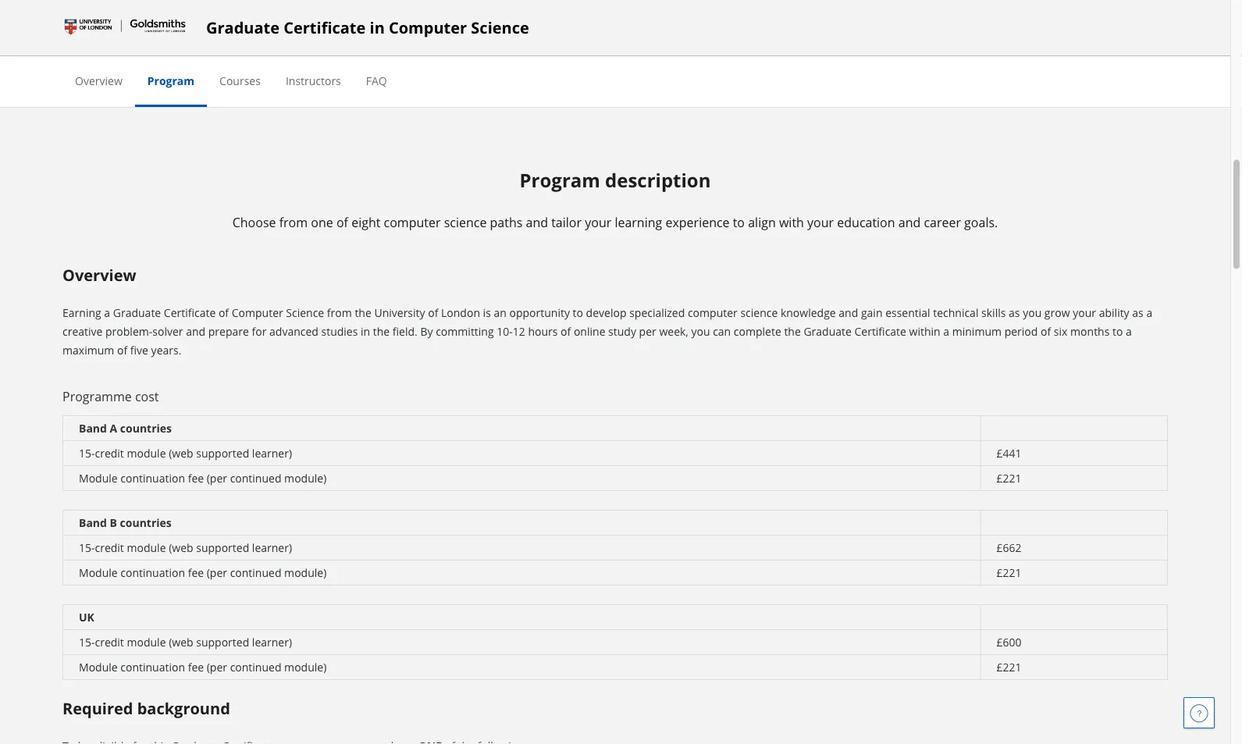 Task type: locate. For each thing, give the bounding box(es) containing it.
as
[[1009, 305, 1020, 320], [1133, 305, 1144, 320]]

£221 for £662
[[997, 566, 1022, 580]]

with right the align
[[779, 214, 804, 231]]

supported
[[196, 446, 249, 461], [196, 541, 249, 555], [196, 635, 249, 650]]

learning down description
[[615, 214, 663, 231]]

countries right b on the bottom
[[120, 516, 172, 530]]

program for program description
[[520, 168, 601, 193]]

1 vertical spatial program
[[520, 168, 601, 193]]

gain
[[861, 305, 883, 320]]

1 15-credit module (web supported learner) from the top
[[79, 446, 292, 461]]

1 horizontal spatial certificate
[[284, 17, 366, 38]]

1 vertical spatial (per
[[207, 566, 227, 580]]

continuation down the band b countries
[[121, 566, 185, 580]]

a down ability
[[1126, 324, 1132, 339]]

as up period
[[1009, 305, 1020, 320]]

uk
[[79, 610, 94, 625]]

london
[[441, 305, 480, 320]]

0 horizontal spatial program
[[147, 73, 195, 88]]

science
[[471, 17, 529, 38], [286, 305, 324, 320]]

your up the 'months'
[[1073, 305, 1097, 320]]

2 vertical spatial module
[[79, 660, 118, 675]]

2 fee from the top
[[188, 566, 204, 580]]

2 vertical spatial learner)
[[252, 635, 292, 650]]

1 vertical spatial band
[[79, 516, 107, 530]]

to left the align
[[733, 214, 745, 231]]

in down curriculum,
[[333, 5, 342, 20]]

1 vertical spatial certificate
[[164, 305, 216, 320]]

countries down cost
[[120, 421, 172, 436]]

2 module continuation fee (per continued module) from the top
[[79, 566, 327, 580]]

1 horizontal spatial computer
[[688, 305, 738, 320]]

module up b on the bottom
[[79, 471, 118, 486]]

2 vertical spatial 15-
[[79, 635, 95, 650]]

science up the advanced
[[286, 305, 324, 320]]

0 vertical spatial program
[[147, 73, 195, 88]]

15- for uk
[[79, 635, 95, 650]]

1 vertical spatial an
[[494, 305, 507, 320]]

professional
[[491, 0, 554, 1]]

1 vertical spatial credit
[[95, 541, 124, 555]]

certificate down gain
[[855, 324, 907, 339]]

science inside earning a graduate certificate of computer science from the university of london is an opportunity to develop specialized computer science knowledge and gain essential technical skills as you grow your ability as a creative problem-solver and prepare for advanced studies in the field. by committing 10-12 hours of online study per week, you can complete the graduate certificate within a minimum period of six months to a maximum of five years.
[[286, 305, 324, 320]]

science
[[444, 214, 487, 231], [741, 305, 778, 320]]

2 vertical spatial fee
[[188, 660, 204, 675]]

3 continuation from the top
[[121, 660, 185, 675]]

a right the earning
[[104, 305, 110, 320]]

3 (per from the top
[[207, 660, 227, 675]]

required
[[62, 698, 133, 719]]

1 horizontal spatial learning
[[615, 214, 663, 231]]

credit down b on the bottom
[[95, 541, 124, 555]]

0 vertical spatial continuation
[[121, 471, 185, 486]]

of left the six
[[1041, 324, 1052, 339]]

courses link
[[220, 73, 261, 88]]

the
[[183, 0, 200, 1], [355, 305, 372, 320], [373, 324, 390, 339], [785, 324, 801, 339]]

group
[[192, 5, 223, 20]]

1 band from the top
[[79, 421, 107, 436]]

1 £221 from the top
[[997, 471, 1022, 486]]

15-credit module (web supported learner) down band a countries
[[79, 446, 292, 461]]

1 module from the top
[[79, 471, 118, 486]]

module up required
[[79, 660, 118, 675]]

program left courses link on the left of the page
[[147, 73, 195, 88]]

the up studies
[[355, 305, 372, 320]]

opportunity
[[510, 305, 570, 320]]

science down professional
[[471, 17, 529, 38]]

computer up can
[[688, 305, 738, 320]]

1 vertical spatial £221
[[997, 566, 1022, 580]]

as right ability
[[1133, 305, 1144, 320]]

in inside earning a graduate certificate of computer science from the university of london is an opportunity to develop specialized computer science knowledge and gain essential technical skills as you grow your ability as a creative problem-solver and prepare for advanced studies in the field. by committing 10-12 hours of online study per week, you can complete the graduate certificate within a minimum period of six months to a maximum of five years.
[[361, 324, 370, 339]]

band b countries
[[79, 516, 172, 530]]

band for band a countries
[[79, 421, 107, 436]]

continuation up required background
[[121, 660, 185, 675]]

module for b
[[127, 541, 166, 555]]

certificate up solver
[[164, 305, 216, 320]]

solver
[[153, 324, 183, 339]]

science up complete
[[741, 305, 778, 320]]

0 vertical spatial band
[[79, 421, 107, 436]]

0 vertical spatial graduate
[[206, 17, 280, 38]]

1 continuation from the top
[[121, 471, 185, 486]]

15-credit module (web supported learner) for uk
[[79, 635, 292, 650]]

module) for a
[[284, 471, 327, 486]]

0 vertical spatial (per
[[207, 471, 227, 486]]

1 horizontal spatial an
[[494, 305, 507, 320]]

0 horizontal spatial computer
[[232, 305, 283, 320]]

graduate down knowledge
[[804, 324, 852, 339]]

0 horizontal spatial as
[[1009, 305, 1020, 320]]

2 vertical spatial £221
[[997, 660, 1022, 675]]

ability
[[1100, 305, 1130, 320]]

15-credit module (web supported learner) down the band b countries
[[79, 541, 292, 555]]

an right "is"
[[494, 305, 507, 320]]

band left a in the left of the page
[[79, 421, 107, 436]]

0 vertical spatial certificate
[[284, 17, 366, 38]]

credit for a
[[95, 446, 124, 461]]

the up group
[[183, 0, 200, 1]]

continuation for b
[[121, 566, 185, 580]]

0 vertical spatial credit
[[95, 446, 124, 461]]

learner)
[[252, 446, 292, 461], [252, 541, 292, 555], [252, 635, 292, 650]]

2 continued from the top
[[230, 566, 282, 580]]

of up "by"
[[428, 305, 439, 320]]

15-credit module (web supported learner)
[[79, 446, 292, 461], [79, 541, 292, 555], [79, 635, 292, 650]]

2 countries from the top
[[120, 516, 172, 530]]

supported for band a countries
[[196, 446, 249, 461]]

2 (web from the top
[[169, 541, 193, 555]]

3 module) from the top
[[284, 660, 327, 675]]

prepare
[[208, 324, 249, 339]]

£221 down £662
[[997, 566, 1022, 580]]

continued for b
[[230, 566, 282, 580]]

£221
[[997, 471, 1022, 486], [997, 566, 1022, 580], [997, 660, 1022, 675]]

computer right eight
[[384, 214, 441, 231]]

3 15- from the top
[[79, 635, 95, 650]]

2 £221 from the top
[[997, 566, 1022, 580]]

hours
[[528, 324, 558, 339]]

computer
[[384, 214, 441, 231], [688, 305, 738, 320]]

1 horizontal spatial science
[[741, 305, 778, 320]]

15-credit module (web supported learner) for band a countries
[[79, 446, 292, 461]]

module up the uk
[[79, 566, 118, 580]]

3 (web from the top
[[169, 635, 193, 650]]

you up period
[[1023, 305, 1042, 320]]

eight
[[352, 214, 381, 231]]

£221 down £441
[[997, 471, 1022, 486]]

of down industry-
[[226, 5, 236, 20]]

field.
[[393, 324, 418, 339]]

module for b
[[79, 566, 118, 580]]

module continuation fee (per continued module)
[[79, 471, 327, 486], [79, 566, 327, 580], [79, 660, 327, 675]]

2 vertical spatial graduate
[[804, 324, 852, 339]]

2 module from the top
[[79, 566, 118, 580]]

module down band a countries
[[127, 446, 166, 461]]

1 continued from the top
[[230, 471, 282, 486]]

of left five
[[117, 343, 127, 357]]

1 vertical spatial supported
[[196, 541, 249, 555]]

for
[[252, 324, 267, 339]]

1 module) from the top
[[284, 471, 327, 486]]

1 vertical spatial you
[[692, 324, 710, 339]]

1 vertical spatial graduate
[[113, 305, 161, 320]]

supported for band b countries
[[196, 541, 249, 555]]

2 horizontal spatial graduate
[[804, 324, 852, 339]]

university
[[374, 305, 425, 320]]

graduate
[[206, 17, 280, 38], [113, 305, 161, 320], [804, 324, 852, 339]]

(web down band a countries
[[169, 446, 193, 461]]

0 horizontal spatial an
[[345, 5, 358, 20]]

and left career
[[899, 214, 921, 231]]

band
[[79, 421, 107, 436], [79, 516, 107, 530]]

2 vertical spatial (web
[[169, 635, 193, 650]]

within
[[910, 324, 941, 339]]

1 module continuation fee (per continued module) from the top
[[79, 471, 327, 486]]

module for a
[[79, 471, 118, 486]]

module
[[127, 446, 166, 461], [127, 541, 166, 555], [127, 635, 166, 650]]

0 vertical spatial £221
[[997, 471, 1022, 486]]

0 vertical spatial you
[[1023, 305, 1042, 320]]

your up environment. at the left top
[[465, 0, 488, 1]]

build
[[436, 0, 462, 1]]

1 vertical spatial science
[[741, 305, 778, 320]]

programme cost
[[62, 388, 159, 405]]

a inside in addition to the industry-relevant curriculum, you'll be able to build your professional network studying with a group of high-caliber peers in an interactive learning environment.
[[183, 5, 190, 20]]

2 continuation from the top
[[121, 566, 185, 580]]

continuation up the band b countries
[[121, 471, 185, 486]]

1 vertical spatial module
[[127, 541, 166, 555]]

0 horizontal spatial learning
[[417, 5, 459, 20]]

graduate up problem-
[[113, 305, 161, 320]]

0 vertical spatial learning
[[417, 5, 459, 20]]

credit down a in the left of the page
[[95, 446, 124, 461]]

your inside in addition to the industry-relevant curriculum, you'll be able to build your professional network studying with a group of high-caliber peers in an interactive learning environment.
[[465, 0, 488, 1]]

2 as from the left
[[1133, 305, 1144, 320]]

15- down the band b countries
[[79, 541, 95, 555]]

2 learner) from the top
[[252, 541, 292, 555]]

credit up required
[[95, 635, 124, 650]]

1 horizontal spatial graduate
[[206, 17, 280, 38]]

overview
[[75, 73, 122, 88], [62, 264, 136, 285]]

2 vertical spatial supported
[[196, 635, 249, 650]]

a left group
[[183, 5, 190, 20]]

1 vertical spatial (web
[[169, 541, 193, 555]]

1 vertical spatial learning
[[615, 214, 663, 231]]

1 vertical spatial from
[[327, 305, 352, 320]]

module) for b
[[284, 566, 327, 580]]

peers
[[302, 5, 330, 20]]

program inside certificate menu element
[[147, 73, 195, 88]]

1 horizontal spatial from
[[327, 305, 352, 320]]

one
[[311, 214, 333, 231]]

1 horizontal spatial with
[[779, 214, 804, 231]]

1 (web from the top
[[169, 446, 193, 461]]

continuation
[[121, 471, 185, 486], [121, 566, 185, 580], [121, 660, 185, 675]]

0 vertical spatial computer
[[384, 214, 441, 231]]

2 supported from the top
[[196, 541, 249, 555]]

1 vertical spatial computer
[[232, 305, 283, 320]]

from left the one
[[279, 214, 308, 231]]

0 vertical spatial science
[[471, 17, 529, 38]]

1 vertical spatial fee
[[188, 566, 204, 580]]

goals.
[[965, 214, 999, 231]]

1 vertical spatial continuation
[[121, 566, 185, 580]]

1 vertical spatial overview
[[62, 264, 136, 285]]

0 vertical spatial overview
[[75, 73, 122, 88]]

0 vertical spatial from
[[279, 214, 308, 231]]

from inside earning a graduate certificate of computer science from the university of london is an opportunity to develop specialized computer science knowledge and gain essential technical skills as you grow your ability as a creative problem-solver and prepare for advanced studies in the field. by committing 10-12 hours of online study per week, you can complete the graduate certificate within a minimum period of six months to a maximum of five years.
[[327, 305, 352, 320]]

in inside in addition to the industry-relevant curriculum, you'll be able to build your professional network studying with a group of high-caliber peers in an interactive learning environment.
[[333, 5, 342, 20]]

program
[[147, 73, 195, 88], [520, 168, 601, 193]]

graduate down industry-
[[206, 17, 280, 38]]

0 horizontal spatial from
[[279, 214, 308, 231]]

certificate menu element
[[62, 56, 1169, 107]]

overview link
[[75, 73, 122, 88]]

a
[[183, 5, 190, 20], [104, 305, 110, 320], [1147, 305, 1153, 320], [944, 324, 950, 339], [1126, 324, 1132, 339]]

university of london image
[[62, 15, 187, 40]]

2 vertical spatial certificate
[[855, 324, 907, 339]]

1 fee from the top
[[188, 471, 204, 486]]

2 credit from the top
[[95, 541, 124, 555]]

module down the band b countries
[[127, 541, 166, 555]]

computer up for at the left of the page
[[232, 305, 283, 320]]

overview down university of london image
[[75, 73, 122, 88]]

3 supported from the top
[[196, 635, 249, 650]]

0 vertical spatial an
[[345, 5, 358, 20]]

1 supported from the top
[[196, 446, 249, 461]]

band left b on the bottom
[[79, 516, 107, 530]]

15- for band b countries
[[79, 541, 95, 555]]

1 countries from the top
[[120, 421, 172, 436]]

(per for b
[[207, 566, 227, 580]]

specialized
[[630, 305, 685, 320]]

learning down build
[[417, 5, 459, 20]]

1 vertical spatial module)
[[284, 566, 327, 580]]

(web up background
[[169, 635, 193, 650]]

fee for a
[[188, 471, 204, 486]]

a down technical
[[944, 324, 950, 339]]

in down you'll
[[370, 17, 385, 38]]

(per for a
[[207, 471, 227, 486]]

tailor
[[552, 214, 582, 231]]

3 15-credit module (web supported learner) from the top
[[79, 635, 292, 650]]

3 module from the top
[[127, 635, 166, 650]]

computer inside earning a graduate certificate of computer science from the university of london is an opportunity to develop specialized computer science knowledge and gain essential technical skills as you grow your ability as a creative problem-solver and prepare for advanced studies in the field. by committing 10-12 hours of online study per week, you can complete the graduate certificate within a minimum period of six months to a maximum of five years.
[[688, 305, 738, 320]]

months
[[1071, 324, 1110, 339]]

2 vertical spatial module continuation fee (per continued module)
[[79, 660, 327, 675]]

1 15- from the top
[[79, 446, 95, 461]]

0 horizontal spatial science
[[286, 305, 324, 320]]

0 horizontal spatial certificate
[[164, 305, 216, 320]]

from up studies
[[327, 305, 352, 320]]

1 vertical spatial 15-
[[79, 541, 95, 555]]

3 credit from the top
[[95, 635, 124, 650]]

(web
[[169, 446, 193, 461], [169, 541, 193, 555], [169, 635, 193, 650]]

0 horizontal spatial with
[[159, 5, 181, 20]]

1 learner) from the top
[[252, 446, 292, 461]]

program description
[[520, 168, 711, 193]]

to right addition
[[170, 0, 181, 1]]

£221 for £600
[[997, 660, 1022, 675]]

program up tailor
[[520, 168, 601, 193]]

2 band from the top
[[79, 516, 107, 530]]

to right 'able'
[[423, 0, 433, 1]]

2 vertical spatial module
[[127, 635, 166, 650]]

in right studies
[[361, 324, 370, 339]]

continuation for a
[[121, 471, 185, 486]]

learning
[[417, 5, 459, 20], [615, 214, 663, 231]]

1 vertical spatial science
[[286, 305, 324, 320]]

2 vertical spatial continuation
[[121, 660, 185, 675]]

of
[[226, 5, 236, 20], [337, 214, 348, 231], [219, 305, 229, 320], [428, 305, 439, 320], [561, 324, 571, 339], [1041, 324, 1052, 339], [117, 343, 127, 357]]

credit
[[95, 446, 124, 461], [95, 541, 124, 555], [95, 635, 124, 650]]

science left the paths
[[444, 214, 487, 231]]

2 15- from the top
[[79, 541, 95, 555]]

£221 down £600 on the right of the page
[[997, 660, 1022, 675]]

module up required background
[[127, 635, 166, 650]]

2 vertical spatial credit
[[95, 635, 124, 650]]

2 module from the top
[[127, 541, 166, 555]]

you left can
[[692, 324, 710, 339]]

0 vertical spatial learner)
[[252, 446, 292, 461]]

1 (per from the top
[[207, 471, 227, 486]]

overview inside certificate menu element
[[75, 73, 122, 88]]

1 vertical spatial module
[[79, 566, 118, 580]]

15-
[[79, 446, 95, 461], [79, 541, 95, 555], [79, 635, 95, 650]]

3 module from the top
[[79, 660, 118, 675]]

essential
[[886, 305, 931, 320]]

3 £221 from the top
[[997, 660, 1022, 675]]

programme
[[62, 388, 132, 405]]

with inside in addition to the industry-relevant curriculum, you'll be able to build your professional network studying with a group of high-caliber peers in an interactive learning environment.
[[159, 5, 181, 20]]

0 vertical spatial module)
[[284, 471, 327, 486]]

of inside in addition to the industry-relevant curriculum, you'll be able to build your professional network studying with a group of high-caliber peers in an interactive learning environment.
[[226, 5, 236, 20]]

15- down band a countries
[[79, 446, 95, 461]]

0 vertical spatial countries
[[120, 421, 172, 436]]

2 vertical spatial continued
[[230, 660, 282, 675]]

certificate down curriculum,
[[284, 17, 366, 38]]

0 vertical spatial fee
[[188, 471, 204, 486]]

0 vertical spatial science
[[444, 214, 487, 231]]

and
[[526, 214, 548, 231], [899, 214, 921, 231], [839, 305, 859, 320], [186, 324, 206, 339]]

0 vertical spatial with
[[159, 5, 181, 20]]

the inside in addition to the industry-relevant curriculum, you'll be able to build your professional network studying with a group of high-caliber peers in an interactive learning environment.
[[183, 0, 200, 1]]

continued for a
[[230, 471, 282, 486]]

2 15-credit module (web supported learner) from the top
[[79, 541, 292, 555]]

learning inside in addition to the industry-relevant curriculum, you'll be able to build your professional network studying with a group of high-caliber peers in an interactive learning environment.
[[417, 5, 459, 20]]

0 vertical spatial (web
[[169, 446, 193, 461]]

15-credit module (web supported learner) up background
[[79, 635, 292, 650]]

certificate
[[284, 17, 366, 38], [164, 305, 216, 320], [855, 324, 907, 339]]

1 vertical spatial learner)
[[252, 541, 292, 555]]

3 module continuation fee (per continued module) from the top
[[79, 660, 327, 675]]

1 horizontal spatial computer
[[389, 17, 467, 38]]

1 vertical spatial continued
[[230, 566, 282, 580]]

1 credit from the top
[[95, 446, 124, 461]]

curriculum,
[[293, 0, 351, 1]]

1 vertical spatial countries
[[120, 516, 172, 530]]

1 vertical spatial module continuation fee (per continued module)
[[79, 566, 327, 580]]

2 module) from the top
[[284, 566, 327, 580]]

with down addition
[[159, 5, 181, 20]]

15- down the uk
[[79, 635, 95, 650]]

(web for band a countries
[[169, 446, 193, 461]]

(web down the band b countries
[[169, 541, 193, 555]]

computer down 'able'
[[389, 17, 467, 38]]

1 vertical spatial 15-credit module (web supported learner)
[[79, 541, 292, 555]]

0 vertical spatial module continuation fee (per continued module)
[[79, 471, 327, 486]]

an
[[345, 5, 358, 20], [494, 305, 507, 320]]

an down you'll
[[345, 5, 358, 20]]

and left gain
[[839, 305, 859, 320]]

2 (per from the top
[[207, 566, 227, 580]]

0 vertical spatial module
[[79, 471, 118, 486]]

0 horizontal spatial computer
[[384, 214, 441, 231]]

3 learner) from the top
[[252, 635, 292, 650]]

module)
[[284, 471, 327, 486], [284, 566, 327, 580], [284, 660, 327, 675]]

1 horizontal spatial as
[[1133, 305, 1144, 320]]

2 vertical spatial module)
[[284, 660, 327, 675]]

overview up the earning
[[62, 264, 136, 285]]

to
[[170, 0, 181, 1], [423, 0, 433, 1], [733, 214, 745, 231], [573, 305, 583, 320], [1113, 324, 1124, 339]]

module for a
[[127, 446, 166, 461]]

1 vertical spatial computer
[[688, 305, 738, 320]]

0 vertical spatial 15-credit module (web supported learner)
[[79, 446, 292, 461]]

2 vertical spatial (per
[[207, 660, 227, 675]]

experience
[[666, 214, 730, 231]]

fee
[[188, 471, 204, 486], [188, 566, 204, 580], [188, 660, 204, 675]]

learner) for b
[[252, 541, 292, 555]]

0 vertical spatial continued
[[230, 471, 282, 486]]

1 module from the top
[[127, 446, 166, 461]]

earning a graduate certificate of computer science from the university of london is an opportunity to develop specialized computer science knowledge and gain essential technical skills as you grow your ability as a creative problem-solver and prepare for advanced studies in the field. by committing 10-12 hours of online study per week, you can complete the graduate certificate within a minimum period of six months to a maximum of five years.
[[62, 305, 1153, 357]]



Task type: vqa. For each thing, say whether or not it's contained in the screenshot.
middle our
no



Task type: describe. For each thing, give the bounding box(es) containing it.
module continuation fee (per continued module) for a
[[79, 471, 327, 486]]

1 horizontal spatial you
[[1023, 305, 1042, 320]]

paths
[[490, 214, 523, 231]]

1 as from the left
[[1009, 305, 1020, 320]]

band for band b countries
[[79, 516, 107, 530]]

program link
[[147, 73, 195, 88]]

network
[[557, 0, 599, 1]]

to up online
[[573, 305, 583, 320]]

1 vertical spatial with
[[779, 214, 804, 231]]

align
[[748, 214, 776, 231]]

1 horizontal spatial science
[[471, 17, 529, 38]]

0 horizontal spatial science
[[444, 214, 487, 231]]

to down ability
[[1113, 324, 1124, 339]]

10-
[[497, 324, 513, 339]]

industry-
[[203, 0, 248, 1]]

program for program link
[[147, 73, 195, 88]]

of right the one
[[337, 214, 348, 231]]

studies
[[321, 324, 358, 339]]

background
[[137, 698, 230, 719]]

supported for uk
[[196, 635, 249, 650]]

by
[[421, 324, 433, 339]]

maximum
[[62, 343, 114, 357]]

£662
[[997, 541, 1022, 555]]

b
[[110, 516, 117, 530]]

is
[[483, 305, 491, 320]]

0 horizontal spatial you
[[692, 324, 710, 339]]

learner) for a
[[252, 446, 292, 461]]

online
[[574, 324, 606, 339]]

caliber
[[265, 5, 299, 20]]

help center image
[[1190, 704, 1209, 723]]

addition
[[125, 0, 167, 1]]

education
[[838, 214, 896, 231]]

and right solver
[[186, 324, 206, 339]]

0 vertical spatial computer
[[389, 17, 467, 38]]

faq
[[366, 73, 387, 88]]

years.
[[151, 343, 182, 357]]

your right tailor
[[585, 214, 612, 231]]

band a countries
[[79, 421, 172, 436]]

3 fee from the top
[[188, 660, 204, 675]]

(web for band b countries
[[169, 541, 193, 555]]

skills
[[982, 305, 1006, 320]]

choose
[[232, 214, 276, 231]]

an inside earning a graduate certificate of computer science from the university of london is an opportunity to develop specialized computer science knowledge and gain essential technical skills as you grow your ability as a creative problem-solver and prepare for advanced studies in the field. by committing 10-12 hours of online study per week, you can complete the graduate certificate within a minimum period of six months to a maximum of five years.
[[494, 305, 507, 320]]

problem-
[[105, 324, 153, 339]]

career
[[924, 214, 961, 231]]

your left education
[[808, 214, 834, 231]]

countries for band a countries
[[120, 421, 172, 436]]

relevant
[[248, 0, 290, 1]]

required background
[[62, 698, 230, 719]]

a right ability
[[1147, 305, 1153, 320]]

interactive
[[361, 5, 414, 20]]

of right hours
[[561, 324, 571, 339]]

complete
[[734, 324, 782, 339]]

15-credit module (web supported learner) for band b countries
[[79, 541, 292, 555]]

in
[[112, 0, 122, 1]]

15- for band a countries
[[79, 446, 95, 461]]

environment.
[[462, 5, 530, 20]]

graduate certificate in computer science
[[206, 17, 529, 38]]

earning
[[62, 305, 101, 320]]

countries for band b countries
[[120, 516, 172, 530]]

£441
[[997, 446, 1022, 461]]

cost
[[135, 388, 159, 405]]

courses
[[220, 73, 261, 88]]

the left "field."
[[373, 324, 390, 339]]

module continuation fee (per continued module) for b
[[79, 566, 327, 580]]

£221 for £441
[[997, 471, 1022, 486]]

(web for uk
[[169, 635, 193, 650]]

able
[[398, 0, 420, 1]]

£600
[[997, 635, 1022, 650]]

in addition to the industry-relevant curriculum, you'll be able to build your professional network studying with a group of high-caliber peers in an interactive learning environment.
[[112, 0, 599, 20]]

12
[[513, 324, 525, 339]]

creative
[[62, 324, 103, 339]]

minimum
[[953, 324, 1002, 339]]

knowledge
[[781, 305, 836, 320]]

advanced
[[269, 324, 319, 339]]

your inside earning a graduate certificate of computer science from the university of london is an opportunity to develop specialized computer science knowledge and gain essential technical skills as you grow your ability as a creative problem-solver and prepare for advanced studies in the field. by committing 10-12 hours of online study per week, you can complete the graduate certificate within a minimum period of six months to a maximum of five years.
[[1073, 305, 1097, 320]]

choose from one of eight computer science paths and tailor your learning experience to align with your education and career goals.
[[232, 214, 999, 231]]

the down knowledge
[[785, 324, 801, 339]]

2 horizontal spatial certificate
[[855, 324, 907, 339]]

develop
[[586, 305, 627, 320]]

of up prepare
[[219, 305, 229, 320]]

studying
[[112, 5, 156, 20]]

a
[[110, 421, 117, 436]]

fee for b
[[188, 566, 204, 580]]

credit for b
[[95, 541, 124, 555]]

six
[[1054, 324, 1068, 339]]

0 horizontal spatial graduate
[[113, 305, 161, 320]]

per
[[639, 324, 657, 339]]

be
[[383, 0, 395, 1]]

technical
[[934, 305, 979, 320]]

committing
[[436, 324, 494, 339]]

instructors
[[286, 73, 341, 88]]

science inside earning a graduate certificate of computer science from the university of london is an opportunity to develop specialized computer science knowledge and gain essential technical skills as you grow your ability as a creative problem-solver and prepare for advanced studies in the field. by committing 10-12 hours of online study per week, you can complete the graduate certificate within a minimum period of six months to a maximum of five years.
[[741, 305, 778, 320]]

study
[[609, 324, 637, 339]]

period
[[1005, 324, 1038, 339]]

week,
[[660, 324, 689, 339]]

faq link
[[366, 73, 387, 88]]

an inside in addition to the industry-relevant curriculum, you'll be able to build your professional network studying with a group of high-caliber peers in an interactive learning environment.
[[345, 5, 358, 20]]

3 continued from the top
[[230, 660, 282, 675]]

five
[[130, 343, 148, 357]]

and left tailor
[[526, 214, 548, 231]]

description
[[605, 168, 711, 193]]

instructors link
[[286, 73, 341, 88]]

high-
[[239, 5, 265, 20]]

you'll
[[354, 0, 380, 1]]

grow
[[1045, 305, 1071, 320]]

computer inside earning a graduate certificate of computer science from the university of london is an opportunity to develop specialized computer science knowledge and gain essential technical skills as you grow your ability as a creative problem-solver and prepare for advanced studies in the field. by committing 10-12 hours of online study per week, you can complete the graduate certificate within a minimum period of six months to a maximum of five years.
[[232, 305, 283, 320]]

can
[[713, 324, 731, 339]]



